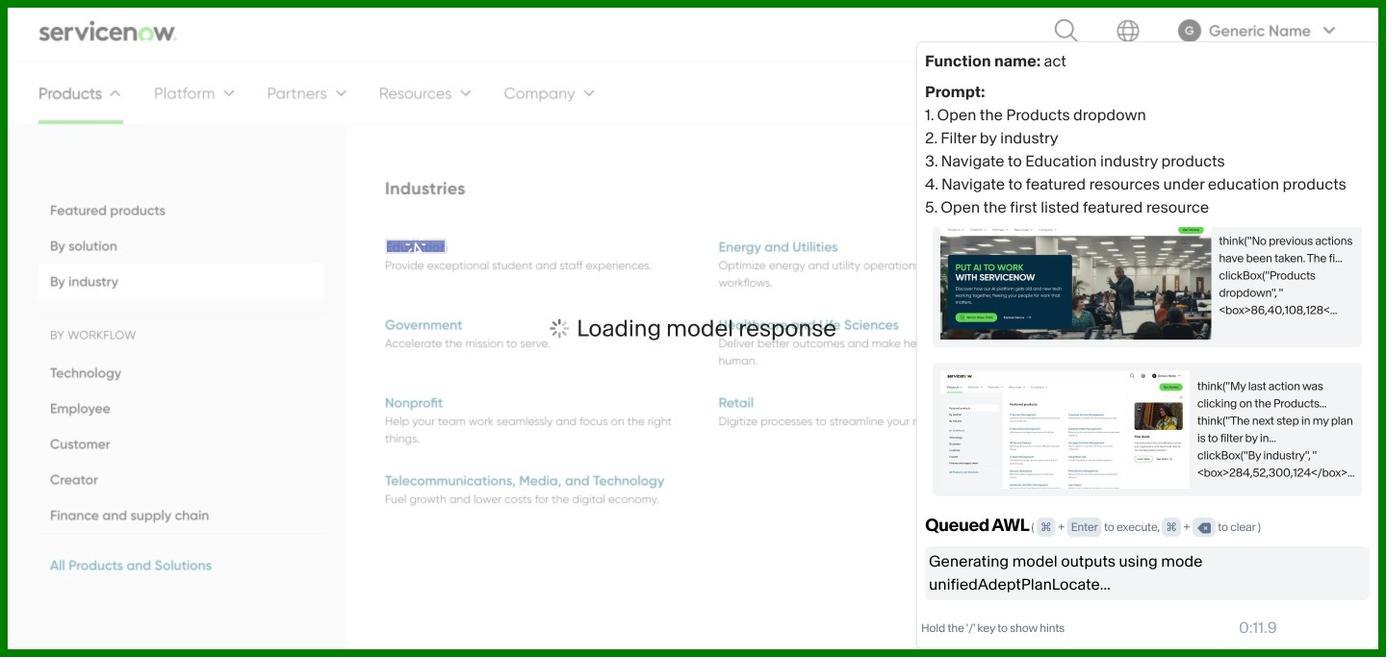 Task type: describe. For each thing, give the bounding box(es) containing it.
arc image
[[1323, 23, 1337, 38]]



Task type: vqa. For each thing, say whether or not it's contained in the screenshot.
INNOVATE AND GROW YOUR BUSINESS
no



Task type: locate. For each thing, give the bounding box(es) containing it.
servicenow image
[[39, 19, 177, 42]]



